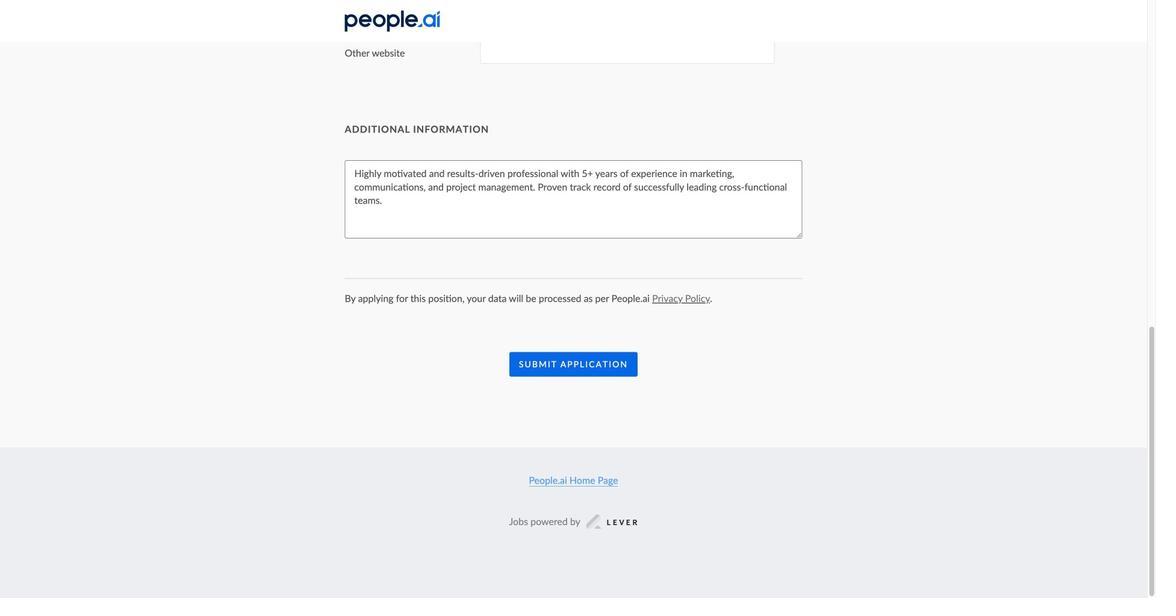 Task type: locate. For each thing, give the bounding box(es) containing it.
None text field
[[480, 0, 775, 19], [480, 40, 775, 64], [480, 0, 775, 19], [480, 40, 775, 64]]

people.ai logo image
[[345, 11, 440, 32]]

Add a cover letter or anything else you want to share. text field
[[345, 160, 803, 238]]

lever logo image
[[587, 514, 638, 529]]



Task type: vqa. For each thing, say whether or not it's contained in the screenshot.
Email Field
no



